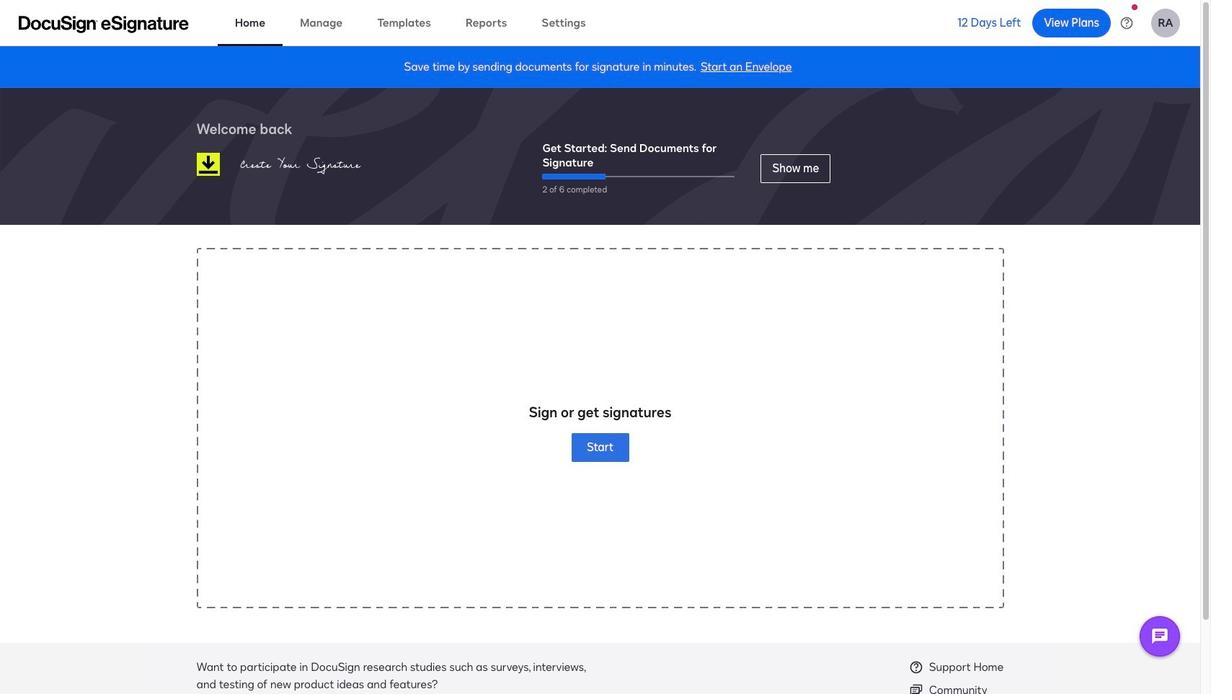 Task type: vqa. For each thing, say whether or not it's contained in the screenshot.
DocuSign eSignature "image" on the left top of page
yes



Task type: describe. For each thing, give the bounding box(es) containing it.
docusign esignature image
[[19, 16, 189, 33]]

docusignlogo image
[[196, 153, 220, 176]]



